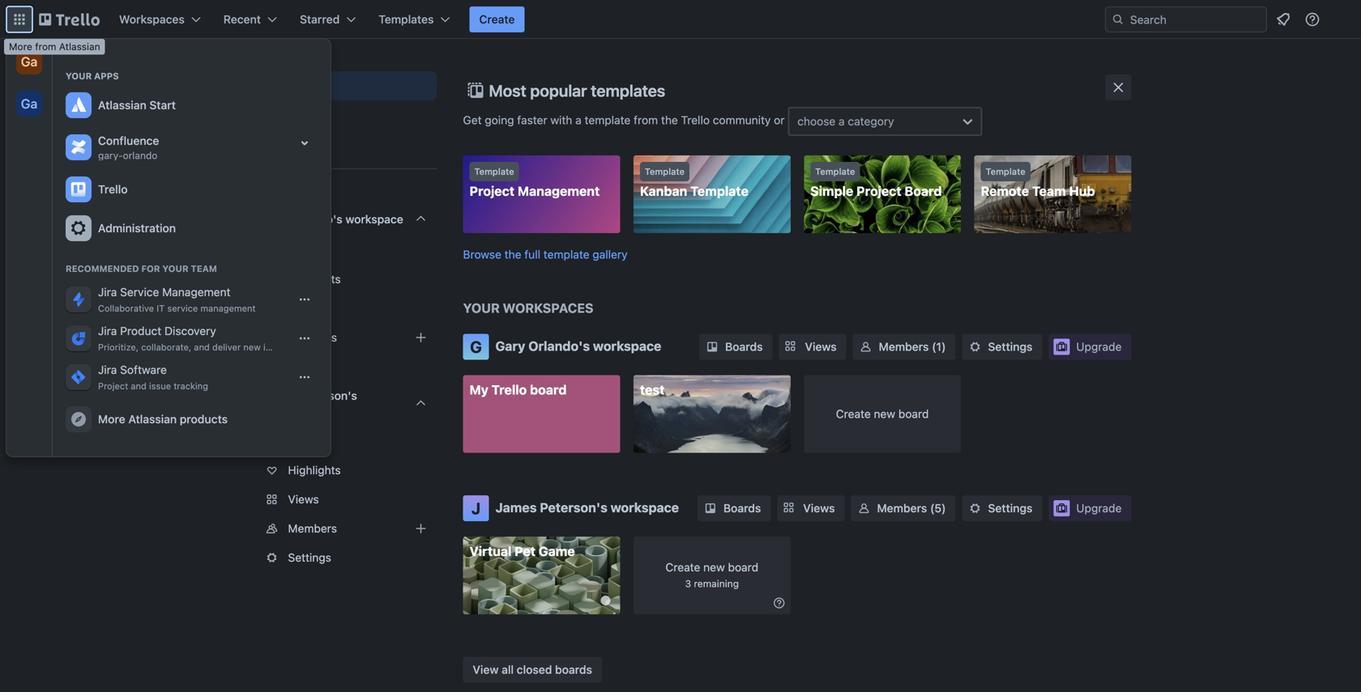 Task type: describe. For each thing, give the bounding box(es) containing it.
browse the full template gallery
[[463, 248, 628, 261]]

2 ga button from the top
[[16, 91, 42, 117]]

add image
[[411, 519, 431, 539]]

1 vertical spatial gary
[[495, 339, 525, 354]]

members link for orlando's
[[230, 325, 437, 351]]

settings image
[[69, 219, 88, 238]]

closed
[[517, 664, 552, 677]]

management for service
[[162, 286, 230, 299]]

open information menu image
[[1304, 11, 1321, 28]]

j
[[471, 499, 481, 518]]

category
[[848, 115, 894, 128]]

get
[[463, 114, 482, 127]]

1 vertical spatial james peterson's workspace
[[495, 500, 679, 516]]

members (5)
[[877, 502, 946, 515]]

trello inside atlassian app switcher dialog
[[98, 183, 128, 196]]

orlando
[[123, 150, 157, 161]]

virtual pet game
[[469, 544, 575, 559]]

1 horizontal spatial sm image
[[858, 339, 874, 355]]

highlights link for peterson's
[[230, 458, 437, 484]]

upgrade button for j
[[1049, 496, 1131, 522]]

jira for jira product discovery
[[98, 324, 117, 338]]

template project management
[[469, 166, 600, 199]]

trello link
[[59, 170, 324, 209]]

remaining
[[694, 578, 739, 590]]

gary orlando's workspace link
[[230, 205, 437, 234]]

products
[[180, 413, 228, 426]]

popular
[[530, 81, 587, 100]]

0 horizontal spatial a
[[575, 114, 582, 127]]

gallery
[[593, 248, 628, 261]]

it
[[157, 303, 165, 314]]

project for project and issue tracking
[[98, 381, 128, 392]]

search image
[[1112, 13, 1124, 26]]

james inside james peterson's workspace
[[262, 389, 297, 403]]

full
[[524, 248, 540, 261]]

or
[[774, 114, 785, 127]]

create for create
[[479, 13, 515, 26]]

sm image up create new board 3 remaining
[[702, 501, 719, 517]]

0 horizontal spatial james peterson's workspace
[[262, 389, 357, 419]]

test link
[[633, 375, 790, 453]]

most popular templates
[[489, 81, 665, 100]]

(1)
[[932, 340, 946, 354]]

confluence gary-orlando
[[98, 134, 159, 161]]

g
[[470, 337, 482, 356]]

jira software project and issue tracking
[[98, 363, 208, 392]]

tracking
[[174, 381, 208, 392]]

get going faster with a template from the trello community or
[[463, 114, 788, 127]]

1 horizontal spatial your
[[162, 264, 188, 274]]

create new board
[[836, 407, 929, 421]]

my trello board link
[[463, 375, 620, 453]]

most
[[489, 81, 526, 100]]

and inside the jira software project and issue tracking
[[131, 381, 146, 392]]

create new board 3 remaining
[[666, 561, 758, 590]]

0 vertical spatial template
[[585, 114, 631, 127]]

recent button
[[214, 6, 287, 32]]

create button
[[469, 6, 525, 32]]

template for simple
[[815, 166, 855, 177]]

team inside template remote team hub
[[1032, 183, 1066, 199]]

0 vertical spatial gary orlando's workspace
[[262, 213, 403, 226]]

for
[[141, 264, 160, 274]]

game
[[539, 544, 575, 559]]

my
[[469, 382, 488, 398]]

more from atlassian
[[9, 41, 100, 52]]

3
[[685, 578, 691, 590]]

0 horizontal spatial sm image
[[771, 595, 787, 612]]

template kanban template
[[640, 166, 749, 199]]

0 vertical spatial the
[[661, 114, 678, 127]]

1 vertical spatial atlassian
[[98, 98, 146, 112]]

all
[[502, 664, 514, 677]]

atlassian inside tooltip
[[59, 41, 100, 52]]

1 vertical spatial orlando's
[[528, 339, 590, 354]]

your apps
[[66, 71, 119, 81]]

confluence
[[98, 134, 159, 147]]

pet
[[515, 544, 536, 559]]

product
[[120, 324, 161, 338]]

deliver
[[212, 342, 241, 353]]

workspace inside gary orlando's workspace link
[[345, 213, 403, 226]]

sm image right (5)
[[967, 501, 983, 517]]

workspaces
[[503, 301, 593, 316]]

project for simple project board
[[856, 183, 901, 199]]

your
[[463, 301, 500, 316]]

start
[[149, 98, 176, 112]]

templates
[[591, 81, 665, 100]]

collaborate,
[[141, 342, 191, 353]]

recent
[[223, 13, 261, 26]]

choose a category
[[797, 115, 894, 128]]

and inside jira product discovery prioritize, collaborate, and deliver new ideas
[[194, 342, 210, 353]]

1 highlights from the top
[[288, 273, 341, 286]]

view all closed boards button
[[463, 657, 602, 683]]

view
[[473, 664, 499, 677]]

atlassian image
[[69, 96, 88, 115]]

apps
[[94, 71, 119, 81]]

more for more atlassian products
[[98, 413, 125, 426]]

create for create new board 3 remaining
[[666, 561, 700, 574]]

software
[[120, 363, 167, 377]]

upgrade button for g
[[1049, 334, 1131, 360]]

atlassian start link
[[59, 86, 324, 125]]

james peterson's workspace link
[[230, 383, 437, 425]]

board
[[905, 183, 942, 199]]

jira for jira service management
[[98, 286, 117, 299]]

2 vertical spatial trello
[[492, 382, 527, 398]]

1 horizontal spatial a
[[839, 115, 845, 128]]

ideas
[[263, 342, 286, 353]]

prioritize,
[[98, 342, 139, 353]]

template for remote
[[986, 166, 1026, 177]]

view all closed boards
[[473, 664, 592, 677]]

kanban
[[640, 183, 687, 199]]

more atlassian products link
[[59, 400, 324, 439]]

peterson's inside james peterson's workspace
[[300, 389, 357, 403]]

my trello board
[[469, 382, 567, 398]]

templates button
[[369, 6, 460, 32]]

members (1)
[[879, 340, 946, 354]]

team inside atlassian app switcher dialog
[[191, 264, 217, 274]]



Task type: locate. For each thing, give the bounding box(es) containing it.
0 horizontal spatial board
[[530, 382, 567, 398]]

0 horizontal spatial project
[[98, 381, 128, 392]]

Search field
[[1124, 7, 1266, 32]]

2 highlights link from the top
[[230, 458, 437, 484]]

views
[[288, 302, 319, 315], [805, 340, 837, 354], [288, 493, 319, 506], [803, 502, 835, 515]]

2 ga from the top
[[21, 96, 37, 111]]

highlights link for orlando's
[[230, 267, 437, 292]]

board inside create new board 3 remaining
[[728, 561, 758, 574]]

gary orlando's workspace
[[262, 213, 403, 226], [495, 339, 661, 354]]

1 vertical spatial members link
[[230, 516, 437, 542]]

1 vertical spatial board
[[898, 407, 929, 421]]

a right "choose"
[[839, 115, 845, 128]]

0 vertical spatial peterson's
[[300, 389, 357, 403]]

1 horizontal spatial create
[[666, 561, 700, 574]]

management up browse the full template gallery
[[518, 183, 600, 199]]

1 vertical spatial ga button
[[16, 91, 42, 117]]

1 vertical spatial new
[[874, 407, 895, 421]]

atlassian down apps
[[98, 98, 146, 112]]

highlights link down james peterson's workspace link on the left
[[230, 458, 437, 484]]

2 upgrade from the top
[[1076, 502, 1122, 515]]

0 vertical spatial and
[[194, 342, 210, 353]]

members
[[288, 331, 337, 344], [879, 340, 929, 354], [877, 502, 927, 515], [288, 522, 337, 535]]

1 vertical spatial jira
[[98, 324, 117, 338]]

1 horizontal spatial james
[[495, 500, 537, 516]]

0 vertical spatial your
[[66, 71, 92, 81]]

ga down more from atlassian
[[21, 54, 37, 69]]

from down back to home image
[[35, 41, 56, 52]]

jira inside jira product discovery prioritize, collaborate, and deliver new ideas
[[98, 324, 117, 338]]

virtual
[[469, 544, 512, 559]]

members link
[[230, 325, 437, 351], [230, 516, 437, 542]]

template down going
[[474, 166, 514, 177]]

0 vertical spatial more
[[9, 41, 32, 52]]

starred button
[[290, 6, 366, 32]]

1 vertical spatial create
[[836, 407, 871, 421]]

1 upgrade from the top
[[1076, 340, 1122, 354]]

0 vertical spatial team
[[1032, 183, 1066, 199]]

0 vertical spatial gary
[[262, 213, 287, 226]]

ga
[[21, 54, 37, 69], [21, 96, 37, 111]]

recommended for your team
[[66, 264, 217, 274]]

0 vertical spatial ga
[[21, 54, 37, 69]]

2 horizontal spatial new
[[874, 407, 895, 421]]

organisations tab list
[[6, 39, 53, 457]]

1 upgrade button from the top
[[1049, 334, 1131, 360]]

upgrade
[[1076, 340, 1122, 354], [1076, 502, 1122, 515]]

1 vertical spatial management
[[162, 286, 230, 299]]

0 horizontal spatial team
[[191, 264, 217, 274]]

template right the full
[[543, 248, 589, 261]]

board for my trello board
[[530, 382, 567, 398]]

and down discovery
[[194, 342, 210, 353]]

1 ga button from the top
[[16, 49, 42, 75]]

2 jira from the top
[[98, 324, 117, 338]]

management inside jira service management collaborative it service management
[[162, 286, 230, 299]]

0 vertical spatial highlights link
[[230, 267, 437, 292]]

2 horizontal spatial board
[[898, 407, 929, 421]]

template up remote
[[986, 166, 1026, 177]]

new up the remaining
[[703, 561, 725, 574]]

more inside more atlassian products link
[[98, 413, 125, 426]]

browse the full template gallery link
[[463, 248, 628, 261]]

new inside create new board 3 remaining
[[703, 561, 725, 574]]

1 vertical spatial boards link
[[697, 496, 771, 522]]

gary
[[262, 213, 287, 226], [495, 339, 525, 354]]

a right with
[[575, 114, 582, 127]]

board up the remaining
[[728, 561, 758, 574]]

1 vertical spatial and
[[131, 381, 146, 392]]

create inside create button
[[479, 13, 515, 26]]

boards link up create new board 3 remaining
[[697, 496, 771, 522]]

workspaces
[[119, 13, 185, 26]]

james peterson's workspace down jira software options menu image
[[262, 389, 357, 419]]

new down members (1)
[[874, 407, 895, 421]]

james
[[262, 389, 297, 403], [495, 500, 537, 516]]

jira inside the jira software project and issue tracking
[[98, 363, 117, 377]]

0 horizontal spatial management
[[162, 286, 230, 299]]

0 vertical spatial upgrade button
[[1049, 334, 1131, 360]]

0 horizontal spatial your
[[66, 71, 92, 81]]

your left apps
[[66, 71, 92, 81]]

the down templates
[[661, 114, 678, 127]]

0 notifications image
[[1274, 10, 1293, 29]]

discovery
[[165, 324, 216, 338]]

orlando's down workspaces
[[528, 339, 590, 354]]

james down ideas
[[262, 389, 297, 403]]

boards link for g
[[699, 334, 772, 360]]

1 vertical spatial upgrade button
[[1049, 496, 1131, 522]]

0 vertical spatial board
[[530, 382, 567, 398]]

0 vertical spatial from
[[35, 41, 56, 52]]

1 horizontal spatial orlando's
[[528, 339, 590, 354]]

more for more from atlassian
[[9, 41, 32, 52]]

back to home image
[[39, 6, 100, 32]]

template remote team hub
[[981, 166, 1095, 199]]

1 horizontal spatial trello
[[492, 382, 527, 398]]

board for create new board 3 remaining
[[728, 561, 758, 574]]

going
[[485, 114, 514, 127]]

recommended
[[66, 264, 139, 274]]

new left ideas
[[243, 342, 261, 353]]

0 vertical spatial orlando's
[[290, 213, 342, 226]]

choose
[[797, 115, 836, 128]]

board for create new board
[[898, 407, 929, 421]]

2 vertical spatial atlassian
[[128, 413, 177, 426]]

workspace
[[345, 213, 403, 226], [593, 339, 661, 354], [262, 405, 320, 419], [611, 500, 679, 516]]

0 vertical spatial new
[[243, 342, 261, 353]]

project left board
[[856, 183, 901, 199]]

1 vertical spatial highlights link
[[230, 458, 437, 484]]

more atlassian products
[[98, 413, 228, 426]]

project down software
[[98, 381, 128, 392]]

boards for g
[[725, 340, 763, 354]]

0 vertical spatial management
[[518, 183, 600, 199]]

2 horizontal spatial project
[[856, 183, 901, 199]]

new
[[243, 342, 261, 353], [874, 407, 895, 421], [703, 561, 725, 574]]

template
[[474, 166, 514, 177], [645, 166, 685, 177], [815, 166, 855, 177], [986, 166, 1026, 177], [690, 183, 749, 199]]

boards for j
[[723, 502, 761, 515]]

1 horizontal spatial team
[[1032, 183, 1066, 199]]

project inside the jira software project and issue tracking
[[98, 381, 128, 392]]

new for create new board 3 remaining
[[703, 561, 725, 574]]

2 horizontal spatial trello
[[681, 114, 710, 127]]

simple
[[810, 183, 853, 199]]

1 vertical spatial the
[[504, 248, 521, 261]]

from
[[35, 41, 56, 52], [634, 114, 658, 127]]

1 horizontal spatial the
[[661, 114, 678, 127]]

0 horizontal spatial create
[[479, 13, 515, 26]]

create inside create new board 3 remaining
[[666, 561, 700, 574]]

hub
[[1069, 183, 1095, 199]]

0 horizontal spatial gary
[[262, 213, 287, 226]]

your workspaces
[[463, 301, 593, 316]]

service
[[120, 286, 159, 299]]

template down templates
[[585, 114, 631, 127]]

boards up create new board 3 remaining
[[723, 502, 761, 515]]

james peterson's workspace up game
[[495, 500, 679, 516]]

0 vertical spatial members link
[[230, 325, 437, 351]]

2 vertical spatial jira
[[98, 363, 117, 377]]

1 horizontal spatial management
[[518, 183, 600, 199]]

1 vertical spatial your
[[162, 264, 188, 274]]

atlassian image
[[69, 96, 88, 115]]

virtual pet game link
[[463, 537, 620, 615]]

template simple project board
[[810, 166, 942, 199]]

atlassian down issue
[[128, 413, 177, 426]]

highlights link up jira service management options menu 'image'
[[230, 267, 437, 292]]

boards
[[555, 664, 592, 677]]

administration link
[[59, 209, 324, 248]]

3 jira from the top
[[98, 363, 117, 377]]

members link for peterson's
[[230, 516, 437, 542]]

expand image
[[295, 133, 314, 153]]

trello
[[681, 114, 710, 127], [98, 183, 128, 196], [492, 382, 527, 398]]

atlassian down back to home image
[[59, 41, 100, 52]]

team
[[1032, 183, 1066, 199], [191, 264, 217, 274]]

remote
[[981, 183, 1029, 199]]

there is new activity on this board. image
[[601, 596, 610, 606]]

service
[[167, 303, 198, 314]]

board
[[530, 382, 567, 398], [898, 407, 929, 421], [728, 561, 758, 574]]

team left hub
[[1032, 183, 1066, 199]]

2 vertical spatial board
[[728, 561, 758, 574]]

upgrade for g
[[1076, 340, 1122, 354]]

(5)
[[930, 502, 946, 515]]

board down members (1)
[[898, 407, 929, 421]]

0 horizontal spatial the
[[504, 248, 521, 261]]

2 members link from the top
[[230, 516, 437, 542]]

more
[[9, 41, 32, 52], [98, 413, 125, 426]]

create
[[479, 13, 515, 26], [836, 407, 871, 421], [666, 561, 700, 574]]

more down software
[[98, 413, 125, 426]]

0 vertical spatial jira
[[98, 286, 117, 299]]

starred
[[300, 13, 340, 26]]

jira down recommended
[[98, 286, 117, 299]]

highlights up jira service management options menu 'image'
[[288, 273, 341, 286]]

2 vertical spatial new
[[703, 561, 725, 574]]

sm image
[[858, 339, 874, 355], [967, 339, 983, 355], [771, 595, 787, 612]]

template right kanban
[[690, 183, 749, 199]]

0 vertical spatial highlights
[[288, 273, 341, 286]]

management for project
[[518, 183, 600, 199]]

project inside template simple project board
[[856, 183, 901, 199]]

1 horizontal spatial more
[[98, 413, 125, 426]]

project up "browse"
[[469, 183, 514, 199]]

0 horizontal spatial gary orlando's workspace
[[262, 213, 403, 226]]

0 vertical spatial atlassian
[[59, 41, 100, 52]]

sm image left members (5)
[[856, 501, 872, 517]]

the
[[661, 114, 678, 127], [504, 248, 521, 261]]

2 upgrade button from the top
[[1049, 496, 1131, 522]]

community
[[713, 114, 771, 127]]

and
[[194, 342, 210, 353], [131, 381, 146, 392]]

issue
[[149, 381, 171, 392]]

0 horizontal spatial orlando's
[[290, 213, 342, 226]]

boards
[[725, 340, 763, 354], [723, 502, 761, 515]]

0 vertical spatial upgrade
[[1076, 340, 1122, 354]]

template up simple
[[815, 166, 855, 177]]

management
[[200, 303, 256, 314]]

faster
[[517, 114, 547, 127]]

your right for
[[162, 264, 188, 274]]

atlassian
[[59, 41, 100, 52], [98, 98, 146, 112], [128, 413, 177, 426]]

from inside tooltip
[[35, 41, 56, 52]]

templates
[[379, 13, 434, 26]]

1 vertical spatial upgrade
[[1076, 502, 1122, 515]]

0 vertical spatial boards link
[[699, 334, 772, 360]]

more from atlassian tooltip
[[4, 39, 105, 55]]

ga button down switch to… icon
[[16, 49, 42, 75]]

template up kanban
[[645, 166, 685, 177]]

template for kanban
[[645, 166, 685, 177]]

jira product discovery prioritize, collaborate, and deliver new ideas
[[98, 324, 286, 353]]

workspaces button
[[109, 6, 211, 32]]

ga button left atlassian image
[[16, 91, 42, 117]]

add image
[[411, 328, 431, 348]]

ga left atlassian image
[[21, 96, 37, 111]]

1 horizontal spatial project
[[469, 183, 514, 199]]

1 horizontal spatial from
[[634, 114, 658, 127]]

from down templates
[[634, 114, 658, 127]]

1 vertical spatial gary orlando's workspace
[[495, 339, 661, 354]]

1 vertical spatial ga
[[21, 96, 37, 111]]

workspace inside james peterson's workspace
[[262, 405, 320, 419]]

administration
[[98, 222, 176, 235]]

0 horizontal spatial from
[[35, 41, 56, 52]]

jira software options menu image
[[298, 371, 311, 384]]

1 vertical spatial team
[[191, 264, 217, 274]]

the left the full
[[504, 248, 521, 261]]

management inside template project management
[[518, 183, 600, 199]]

new for create new board
[[874, 407, 895, 421]]

jira service management options menu image
[[298, 293, 311, 306]]

more down switch to… icon
[[9, 41, 32, 52]]

trello down gary-
[[98, 183, 128, 196]]

1 horizontal spatial peterson's
[[540, 500, 608, 516]]

switch to… image
[[11, 11, 28, 28]]

primary element
[[0, 0, 1361, 39]]

jira up prioritize,
[[98, 324, 117, 338]]

0 vertical spatial ga button
[[16, 49, 42, 75]]

2 vertical spatial create
[[666, 561, 700, 574]]

team up jira service management collaborative it service management
[[191, 264, 217, 274]]

peterson's up game
[[540, 500, 608, 516]]

highlights down james peterson's workspace link on the left
[[288, 464, 341, 477]]

jira product discovery options menu image
[[298, 332, 311, 345]]

project inside template project management
[[469, 183, 514, 199]]

1 horizontal spatial james peterson's workspace
[[495, 500, 679, 516]]

new inside jira product discovery prioritize, collaborate, and deliver new ideas
[[243, 342, 261, 353]]

0 vertical spatial james peterson's workspace
[[262, 389, 357, 419]]

1 members link from the top
[[230, 325, 437, 351]]

template inside template remote team hub
[[986, 166, 1026, 177]]

jira for jira software
[[98, 363, 117, 377]]

1 vertical spatial trello
[[98, 183, 128, 196]]

jira down prioritize,
[[98, 363, 117, 377]]

jira inside jira service management collaborative it service management
[[98, 286, 117, 299]]

sm image up test link
[[704, 339, 720, 355]]

1 horizontal spatial and
[[194, 342, 210, 353]]

settings
[[988, 340, 1033, 354], [288, 360, 331, 373], [988, 502, 1033, 515], [288, 551, 331, 565]]

atlassian start
[[98, 98, 176, 112]]

trello right my
[[492, 382, 527, 398]]

more inside more from atlassian tooltip
[[9, 41, 32, 52]]

james right j
[[495, 500, 537, 516]]

boards link up test link
[[699, 334, 772, 360]]

template
[[585, 114, 631, 127], [543, 248, 589, 261]]

0 vertical spatial boards
[[725, 340, 763, 354]]

boards link for j
[[697, 496, 771, 522]]

ga for 2nd ga button from the top
[[21, 96, 37, 111]]

1 horizontal spatial gary orlando's workspace
[[495, 339, 661, 354]]

2 horizontal spatial create
[[836, 407, 871, 421]]

1 vertical spatial boards
[[723, 502, 761, 515]]

0 horizontal spatial peterson's
[[300, 389, 357, 403]]

your
[[66, 71, 92, 81], [162, 264, 188, 274]]

2 horizontal spatial sm image
[[967, 339, 983, 355]]

1 vertical spatial james
[[495, 500, 537, 516]]

1 horizontal spatial new
[[703, 561, 725, 574]]

1 vertical spatial template
[[543, 248, 589, 261]]

orlando's down "expand" image
[[290, 213, 342, 226]]

1 ga from the top
[[21, 54, 37, 69]]

0 horizontal spatial james
[[262, 389, 297, 403]]

gary-
[[98, 150, 123, 161]]

boards up test link
[[725, 340, 763, 354]]

trello left community
[[681, 114, 710, 127]]

test
[[640, 382, 665, 398]]

template inside template project management
[[474, 166, 514, 177]]

1 vertical spatial highlights
[[288, 464, 341, 477]]

1 jira from the top
[[98, 286, 117, 299]]

gary orlando (garyorlando) image
[[1332, 10, 1351, 29]]

jira service management collaborative it service management
[[98, 286, 256, 314]]

upgrade for j
[[1076, 502, 1122, 515]]

template inside template simple project board
[[815, 166, 855, 177]]

1 highlights link from the top
[[230, 267, 437, 292]]

1 vertical spatial from
[[634, 114, 658, 127]]

management up service
[[162, 286, 230, 299]]

0 horizontal spatial new
[[243, 342, 261, 353]]

0 vertical spatial trello
[[681, 114, 710, 127]]

template for project
[[474, 166, 514, 177]]

peterson's down jira software options menu image
[[300, 389, 357, 403]]

and down software
[[131, 381, 146, 392]]

1 vertical spatial more
[[98, 413, 125, 426]]

board right my
[[530, 382, 567, 398]]

0 horizontal spatial and
[[131, 381, 146, 392]]

2 highlights from the top
[[288, 464, 341, 477]]

1 horizontal spatial board
[[728, 561, 758, 574]]

a
[[575, 114, 582, 127], [839, 115, 845, 128]]

create for create new board
[[836, 407, 871, 421]]

sm image
[[704, 339, 720, 355], [702, 501, 719, 517], [856, 501, 872, 517], [967, 501, 983, 517]]

ga for 1st ga button from the top
[[21, 54, 37, 69]]

atlassian app switcher dialog
[[6, 39, 331, 457]]



Task type: vqa. For each thing, say whether or not it's contained in the screenshot.
"category"
yes



